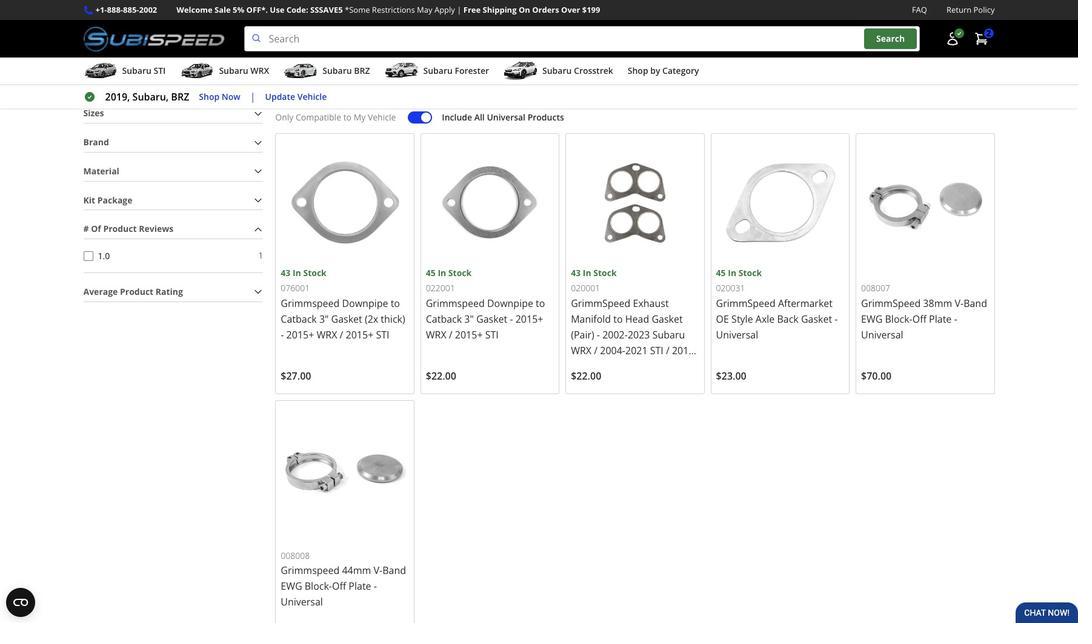 Task type: vqa. For each thing, say whether or not it's contained in the screenshot.


Task type: describe. For each thing, give the bounding box(es) containing it.
a subaru forester thumbnail image image
[[385, 62, 419, 80]]

results
[[283, 85, 311, 97]]

v- inside 008008 grimmspeed 44mm v-band ewg block-off plate - universal
[[374, 565, 383, 578]]

+1-
[[95, 4, 107, 15]]

gasket for 2015+
[[477, 313, 508, 326]]

$199
[[582, 4, 601, 15]]

subaru,
[[133, 90, 169, 104]]

products
[[528, 111, 564, 123]]

sti inside dropdown button
[[154, 65, 166, 76]]

apply
[[435, 4, 455, 15]]

by
[[651, 65, 661, 76]]

subaru wrx
[[219, 65, 269, 76]]

ewg inside 008008 grimmspeed 44mm v-band ewg block-off plate - universal
[[281, 580, 302, 594]]

1 horizontal spatial 6
[[331, 38, 336, 52]]

search input field
[[244, 26, 920, 52]]

gasket for wrx
[[331, 313, 362, 326]]

return
[[947, 4, 972, 15]]

band inside 008008 grimmspeed 44mm v-band ewg block-off plate - universal
[[383, 565, 406, 578]]

grimmspeed exhaust manifold to head gasket (pair) - 2002-2023 subaru wrx / 2004-2021 sti / 2013-2020 brz image
[[571, 139, 699, 267]]

average
[[83, 286, 118, 298]]

return policy
[[947, 4, 995, 15]]

in for grimmspeed downpipe to catback 3" gasket - 2015+ wrx / 2015+ sti
[[438, 267, 446, 279]]

5%
[[233, 4, 244, 15]]

search
[[877, 33, 905, 44]]

a subaru wrx thumbnail image image
[[180, 62, 214, 80]]

may
[[417, 4, 433, 15]]

brand
[[83, 136, 109, 148]]

grimmspeed
[[407, 38, 468, 52]]

0 vertical spatial of
[[372, 38, 381, 52]]

1.0
[[98, 250, 110, 262]]

universal inside 008008 grimmspeed 44mm v-band ewg block-off plate - universal
[[281, 596, 323, 610]]

1 horizontal spatial |
[[457, 4, 462, 15]]

1 vertical spatial |
[[250, 90, 256, 104]]

1 vertical spatial vehicle
[[368, 111, 396, 123]]

$22.00 for grimmspeed downpipe to catback 3" gasket - 2015+ wrx / 2015+ sti
[[426, 370, 456, 383]]

ewg inside grimmspeed 38mm v-band ewg block-off plate  - universal
[[862, 313, 883, 326]]

45 in stock 020031 grimmspeed aftermarket oe style axle back gasket - universal
[[716, 267, 838, 342]]

sizes button
[[83, 105, 263, 123]]

material for material : stainless steel
[[318, 85, 353, 97]]

grimmspeed aftermarket oe style axle back gasket - universal image
[[716, 139, 845, 267]]

grimmspeed for /
[[426, 297, 485, 310]]

band inside grimmspeed 38mm v-band ewg block-off plate  - universal
[[964, 297, 988, 310]]

grimmspeed inside 008008 grimmspeed 44mm v-band ewg block-off plate - universal
[[281, 565, 340, 578]]

head
[[626, 313, 649, 326]]

- inside "43 in stock 076001 grimmspeed downpipe to catback 3" gasket (2x thick) - 2015+ wrx / 2015+ sti"
[[281, 329, 284, 342]]

downpipe for -
[[487, 297, 534, 310]]

plate inside grimmspeed 38mm v-band ewg block-off plate  - universal
[[929, 313, 952, 326]]

44mm
[[342, 565, 371, 578]]

3" for 2015+
[[465, 313, 474, 326]]

2021
[[626, 344, 648, 358]]

# of product reviews
[[83, 223, 173, 235]]

0 horizontal spatial 6
[[275, 85, 280, 97]]

compatible
[[296, 111, 341, 123]]

subaru for subaru sti
[[122, 65, 151, 76]]

in for grimmspeed aftermarket oe style axle back gasket - universal
[[728, 267, 737, 279]]

subaru for subaru forester
[[423, 65, 453, 76]]

(2x
[[365, 313, 378, 326]]

rating
[[156, 286, 183, 298]]

2004-
[[600, 344, 626, 358]]

clear
[[442, 85, 464, 97]]

brz inside dropdown button
[[354, 65, 370, 76]]

material for material
[[83, 165, 119, 177]]

include
[[442, 111, 472, 123]]

wrx inside "43 in stock 076001 grimmspeed downpipe to catback 3" gasket (2x thick) - 2015+ wrx / 2015+ sti"
[[317, 329, 337, 342]]

stock for grimmspeed downpipe to catback 3" gasket - 2015+ wrx / 2015+ sti
[[449, 267, 472, 279]]

shop for shop by category
[[628, 65, 648, 76]]

subaru inside 43 in stock 020001 grimmspeed exhaust manifold to head gasket (pair) - 2002-2023 subaru wrx / 2004-2021 sti / 2013- 2020 brz
[[653, 329, 685, 342]]

off inside grimmspeed 38mm v-band ewg block-off plate  - universal
[[913, 313, 927, 326]]

38mm
[[924, 297, 953, 310]]

restrictions
[[372, 4, 415, 15]]

- inside grimmspeed 38mm v-band ewg block-off plate  - universal
[[955, 313, 958, 326]]

showing 6 results of 6 for grimmspeed
[[290, 38, 468, 52]]

code:
[[287, 4, 308, 15]]

search button
[[865, 29, 917, 49]]

:
[[353, 85, 355, 97]]

exhaust
[[633, 297, 669, 310]]

button image
[[946, 32, 960, 46]]

$22.00 for grimmspeed exhaust manifold to head gasket (pair) - 2002-2023 subaru wrx / 2004-2021 sti / 2013- 2020 brz
[[571, 370, 602, 383]]

thick)
[[381, 313, 405, 326]]

material : stainless steel
[[318, 85, 416, 97]]

2019,
[[105, 90, 130, 104]]

stainless
[[357, 85, 393, 97]]

stock for grimmspeed downpipe to catback 3" gasket (2x thick) - 2015+ wrx / 2015+ sti
[[303, 267, 327, 279]]

a subaru sti thumbnail image image
[[83, 62, 117, 80]]

2020
[[571, 360, 593, 373]]

by:
[[890, 85, 902, 97]]

steel
[[396, 85, 416, 97]]

only
[[275, 111, 294, 123]]

008008
[[281, 550, 310, 562]]

orders
[[532, 4, 559, 15]]

sort by:
[[871, 85, 902, 97]]

#
[[83, 223, 89, 235]]

grimmspeed for 2015+
[[281, 297, 340, 310]]

off*.
[[247, 4, 268, 15]]

to inside 45 in stock 022001 grimmspeed downpipe to catback 3" gasket - 2015+ wrx / 2015+ sti
[[536, 297, 545, 310]]

wrx inside 45 in stock 022001 grimmspeed downpipe to catback 3" gasket - 2015+ wrx / 2015+ sti
[[426, 329, 447, 342]]

008007
[[862, 283, 891, 294]]

(pair)
[[571, 329, 595, 342]]

product inside dropdown button
[[120, 286, 154, 298]]

open widget image
[[6, 589, 35, 618]]

020001
[[571, 283, 600, 294]]

2002
[[139, 4, 157, 15]]

shop by category
[[628, 65, 699, 76]]

vehicle inside button
[[298, 91, 327, 102]]

product inside dropdown button
[[103, 223, 137, 235]]

universal right the all
[[487, 111, 526, 123]]

all
[[466, 85, 475, 97]]

for
[[392, 38, 405, 52]]

all
[[475, 111, 485, 123]]

v- inside grimmspeed 38mm v-band ewg block-off plate  - universal
[[955, 297, 964, 310]]

welcome
[[177, 4, 213, 15]]

+1-888-885-2002
[[95, 4, 157, 15]]

welcome sale 5% off*. use code: sssave5
[[177, 4, 343, 15]]

45 for grimmspeed downpipe to catback 3" gasket - 2015+ wrx / 2015+ sti
[[426, 267, 436, 279]]

clear all
[[442, 85, 475, 97]]

subaru forester button
[[385, 60, 489, 84]]

subaru sti button
[[83, 60, 166, 84]]

- inside 43 in stock 020001 grimmspeed exhaust manifold to head gasket (pair) - 2002-2023 subaru wrx / 2004-2021 sti / 2013- 2020 brz
[[597, 329, 600, 342]]

grimmspeed for to
[[571, 297, 631, 310]]

catback for /
[[426, 313, 462, 326]]

style
[[732, 313, 753, 326]]

universal inside 45 in stock 020031 grimmspeed aftermarket oe style axle back gasket - universal
[[716, 329, 759, 342]]

shop now
[[199, 91, 241, 102]]

2
[[987, 28, 992, 39]]

43 in stock 020001 grimmspeed exhaust manifold to head gasket (pair) - 2002-2023 subaru wrx / 2004-2021 sti / 2013- 2020 brz
[[571, 267, 698, 373]]

43 for grimmspeed
[[571, 267, 581, 279]]

2019, subaru, brz
[[105, 90, 189, 104]]

grimmspeed 38mm v-band ewg block-off plate  - universal image
[[862, 139, 990, 267]]

- inside 45 in stock 022001 grimmspeed downpipe to catback 3" gasket - 2015+ wrx / 2015+ sti
[[510, 313, 513, 326]]

43 for grimmspeed
[[281, 267, 291, 279]]

$23.00
[[716, 370, 747, 383]]

in for grimmspeed downpipe to catback 3" gasket (2x thick) - 2015+ wrx / 2015+ sti
[[293, 267, 301, 279]]

update vehicle
[[265, 91, 327, 102]]

off inside 008008 grimmspeed 44mm v-band ewg block-off plate - universal
[[332, 580, 346, 594]]

crosstrek
[[574, 65, 613, 76]]

/ inside 45 in stock 022001 grimmspeed downpipe to catback 3" gasket - 2015+ wrx / 2015+ sti
[[449, 329, 453, 342]]



Task type: locate. For each thing, give the bounding box(es) containing it.
0 vertical spatial band
[[964, 297, 988, 310]]

return policy link
[[947, 4, 995, 16]]

universal inside grimmspeed 38mm v-band ewg block-off plate  - universal
[[862, 329, 904, 342]]

in inside 43 in stock 020001 grimmspeed exhaust manifold to head gasket (pair) - 2002-2023 subaru wrx / 2004-2021 sti / 2013- 2020 brz
[[583, 267, 592, 279]]

manifold
[[571, 313, 611, 326]]

888-
[[107, 4, 123, 15]]

shop left by
[[628, 65, 648, 76]]

v- right the 44mm
[[374, 565, 383, 578]]

of left for
[[372, 38, 381, 52]]

grimmspeed for style
[[716, 297, 776, 310]]

band right 38mm
[[964, 297, 988, 310]]

sti inside "43 in stock 076001 grimmspeed downpipe to catback 3" gasket (2x thick) - 2015+ wrx / 2015+ sti"
[[376, 329, 390, 342]]

0 vertical spatial shop
[[628, 65, 648, 76]]

1 horizontal spatial ewg
[[862, 313, 883, 326]]

0 horizontal spatial shop
[[199, 91, 220, 102]]

vehicle up compatible
[[298, 91, 327, 102]]

a subaru brz thumbnail image image
[[284, 62, 318, 80]]

in up 076001
[[293, 267, 301, 279]]

2 43 from the left
[[571, 267, 581, 279]]

0 horizontal spatial material
[[83, 165, 119, 177]]

+1-888-885-2002 link
[[95, 4, 157, 16]]

0 vertical spatial off
[[913, 313, 927, 326]]

885-
[[123, 4, 139, 15]]

3" inside 45 in stock 022001 grimmspeed downpipe to catback 3" gasket - 2015+ wrx / 2015+ sti
[[465, 313, 474, 326]]

sti
[[154, 65, 166, 76], [376, 329, 390, 342], [485, 329, 499, 342], [650, 344, 664, 358]]

1 horizontal spatial shop
[[628, 65, 648, 76]]

1 vertical spatial band
[[383, 565, 406, 578]]

subaru crosstrek
[[543, 65, 613, 76]]

in inside 45 in stock 022001 grimmspeed downpipe to catback 3" gasket - 2015+ wrx / 2015+ sti
[[438, 267, 446, 279]]

ewg down 008008
[[281, 580, 302, 594]]

grimmspeed
[[281, 297, 340, 310], [426, 297, 485, 310], [281, 565, 340, 578]]

6
[[331, 38, 336, 52], [384, 38, 389, 52], [275, 85, 280, 97]]

category
[[663, 65, 699, 76]]

0 horizontal spatial 43
[[281, 267, 291, 279]]

gasket inside 45 in stock 020031 grimmspeed aftermarket oe style axle back gasket - universal
[[801, 313, 833, 326]]

in inside "43 in stock 076001 grimmspeed downpipe to catback 3" gasket (2x thick) - 2015+ wrx / 2015+ sti"
[[293, 267, 301, 279]]

grimmspeed up manifold
[[571, 297, 631, 310]]

band right the 44mm
[[383, 565, 406, 578]]

0 horizontal spatial vehicle
[[298, 91, 327, 102]]

stock
[[303, 267, 327, 279], [449, 267, 472, 279], [594, 267, 617, 279], [739, 267, 762, 279]]

0 vertical spatial v-
[[955, 297, 964, 310]]

1
[[258, 250, 263, 261]]

2023
[[628, 329, 650, 342]]

0 vertical spatial |
[[457, 4, 462, 15]]

subaru up 2019, subaru, brz
[[122, 65, 151, 76]]

1 vertical spatial brz
[[171, 90, 189, 104]]

1 vertical spatial v-
[[374, 565, 383, 578]]

downpipe inside 45 in stock 022001 grimmspeed downpipe to catback 3" gasket - 2015+ wrx / 2015+ sti
[[487, 297, 534, 310]]

aftermarket
[[778, 297, 833, 310]]

/ inside "43 in stock 076001 grimmspeed downpipe to catback 3" gasket (2x thick) - 2015+ wrx / 2015+ sti"
[[340, 329, 343, 342]]

0 horizontal spatial $22.00
[[426, 370, 456, 383]]

brz
[[354, 65, 370, 76], [171, 90, 189, 104], [596, 360, 614, 373]]

gasket for subaru
[[652, 313, 683, 326]]

to inside 43 in stock 020001 grimmspeed exhaust manifold to head gasket (pair) - 2002-2023 subaru wrx / 2004-2021 sti / 2013- 2020 brz
[[614, 313, 623, 326]]

2 3" from the left
[[465, 313, 474, 326]]

1 in from the left
[[293, 267, 301, 279]]

stock up the '020001'
[[594, 267, 617, 279]]

subaru sti
[[122, 65, 166, 76]]

brz inside 43 in stock 020001 grimmspeed exhaust manifold to head gasket (pair) - 2002-2023 subaru wrx / 2004-2021 sti / 2013- 2020 brz
[[596, 360, 614, 373]]

020031
[[716, 283, 745, 294]]

in up 022001
[[438, 267, 446, 279]]

v-
[[955, 297, 964, 310], [374, 565, 383, 578]]

forester
[[455, 65, 489, 76]]

1 horizontal spatial plate
[[929, 313, 952, 326]]

1 horizontal spatial downpipe
[[487, 297, 534, 310]]

subaru for subaru brz
[[323, 65, 352, 76]]

1 horizontal spatial v-
[[955, 297, 964, 310]]

0 horizontal spatial off
[[332, 580, 346, 594]]

block- down 008008
[[305, 580, 332, 594]]

downpipe inside "43 in stock 076001 grimmspeed downpipe to catback 3" gasket (2x thick) - 2015+ wrx / 2015+ sti"
[[342, 297, 388, 310]]

material down 'subaru brz' dropdown button
[[318, 85, 353, 97]]

subaru up clear
[[423, 65, 453, 76]]

0 horizontal spatial 45
[[426, 267, 436, 279]]

band
[[964, 297, 988, 310], [383, 565, 406, 578]]

gasket inside "43 in stock 076001 grimmspeed downpipe to catback 3" gasket (2x thick) - 2015+ wrx / 2015+ sti"
[[331, 313, 362, 326]]

| right now
[[250, 90, 256, 104]]

2 downpipe from the left
[[487, 297, 534, 310]]

1 catback from the left
[[281, 313, 317, 326]]

1 vertical spatial off
[[332, 580, 346, 594]]

axle
[[756, 313, 775, 326]]

product left rating
[[120, 286, 154, 298]]

sssave5
[[310, 4, 343, 15]]

0 horizontal spatial catback
[[281, 313, 317, 326]]

2 catback from the left
[[426, 313, 462, 326]]

catback down 022001
[[426, 313, 462, 326]]

1 vertical spatial product
[[120, 286, 154, 298]]

2 button
[[969, 27, 995, 51]]

grimmspeed inside grimmspeed 38mm v-band ewg block-off plate  - universal
[[862, 297, 921, 310]]

brz down the 2004-
[[596, 360, 614, 373]]

oe
[[716, 313, 729, 326]]

stock inside 45 in stock 022001 grimmspeed downpipe to catback 3" gasket - 2015+ wrx / 2015+ sti
[[449, 267, 472, 279]]

plate inside 008008 grimmspeed 44mm v-band ewg block-off plate - universal
[[349, 580, 371, 594]]

022001
[[426, 283, 455, 294]]

076001
[[281, 283, 310, 294]]

policy
[[974, 4, 995, 15]]

1 vertical spatial ewg
[[281, 580, 302, 594]]

sti inside 45 in stock 022001 grimmspeed downpipe to catback 3" gasket - 2015+ wrx / 2015+ sti
[[485, 329, 499, 342]]

grimmspeed inside 45 in stock 020031 grimmspeed aftermarket oe style axle back gasket - universal
[[716, 297, 776, 310]]

2 gasket from the left
[[477, 313, 508, 326]]

shop
[[628, 65, 648, 76], [199, 91, 220, 102]]

shop inside dropdown button
[[628, 65, 648, 76]]

1 horizontal spatial 3"
[[465, 313, 474, 326]]

brz up material : stainless steel
[[354, 65, 370, 76]]

grimmspeed inside 45 in stock 022001 grimmspeed downpipe to catback 3" gasket - 2015+ wrx / 2015+ sti
[[426, 297, 485, 310]]

45 inside 45 in stock 022001 grimmspeed downpipe to catback 3" gasket - 2015+ wrx / 2015+ sti
[[426, 267, 436, 279]]

1 horizontal spatial band
[[964, 297, 988, 310]]

vehicle
[[298, 91, 327, 102], [368, 111, 396, 123]]

1 horizontal spatial brz
[[354, 65, 370, 76]]

0 vertical spatial material
[[318, 85, 353, 97]]

grimmspeed inside "43 in stock 076001 grimmspeed downpipe to catback 3" gasket (2x thick) - 2015+ wrx / 2015+ sti"
[[281, 297, 340, 310]]

kit package
[[83, 194, 133, 206]]

on
[[519, 4, 530, 15]]

1 vertical spatial plate
[[349, 580, 371, 594]]

1 43 from the left
[[281, 267, 291, 279]]

2 45 from the left
[[716, 267, 726, 279]]

faq
[[912, 4, 928, 15]]

plate down the 44mm
[[349, 580, 371, 594]]

3"
[[319, 313, 329, 326], [465, 313, 474, 326]]

1 gasket from the left
[[331, 313, 362, 326]]

- inside 008008 grimmspeed 44mm v-band ewg block-off plate - universal
[[374, 580, 377, 594]]

stock up 020031
[[739, 267, 762, 279]]

universal up $70.00
[[862, 329, 904, 342]]

1 vertical spatial of
[[91, 223, 101, 235]]

subaru down results
[[323, 65, 352, 76]]

to inside "43 in stock 076001 grimmspeed downpipe to catback 3" gasket (2x thick) - 2015+ wrx / 2015+ sti"
[[391, 297, 400, 310]]

1 45 from the left
[[426, 267, 436, 279]]

2 grimmspeed from the left
[[716, 297, 776, 310]]

$70.00
[[862, 370, 892, 383]]

008008 grimmspeed 44mm v-band ewg block-off plate - universal
[[281, 550, 406, 610]]

43 inside 43 in stock 020001 grimmspeed exhaust manifold to head gasket (pair) - 2002-2023 subaru wrx / 2004-2021 sti / 2013- 2020 brz
[[571, 267, 581, 279]]

1 downpipe from the left
[[342, 297, 388, 310]]

gasket inside 43 in stock 020001 grimmspeed exhaust manifold to head gasket (pair) - 2002-2023 subaru wrx / 2004-2021 sti / 2013- 2020 brz
[[652, 313, 683, 326]]

faq link
[[912, 4, 928, 16]]

vehicle right the my
[[368, 111, 396, 123]]

off down the 44mm
[[332, 580, 346, 594]]

catback inside "43 in stock 076001 grimmspeed downpipe to catback 3" gasket (2x thick) - 2015+ wrx / 2015+ sti"
[[281, 313, 317, 326]]

0 horizontal spatial |
[[250, 90, 256, 104]]

45 for grimmspeed aftermarket oe style axle back gasket - universal
[[716, 267, 726, 279]]

1 stock from the left
[[303, 267, 327, 279]]

downpipe
[[342, 297, 388, 310], [487, 297, 534, 310]]

grimmspeed 38mm v-band ewg block-off plate  - universal
[[862, 297, 988, 342]]

material inside dropdown button
[[83, 165, 119, 177]]

grimmspeed down 008007
[[862, 297, 921, 310]]

block- down 008007
[[885, 313, 913, 326]]

catback for 2015+
[[281, 313, 317, 326]]

0 horizontal spatial 3"
[[319, 313, 329, 326]]

gasket inside 45 in stock 022001 grimmspeed downpipe to catback 3" gasket - 2015+ wrx / 2015+ sti
[[477, 313, 508, 326]]

brand button
[[83, 133, 263, 152]]

brz up sizes dropdown button
[[171, 90, 189, 104]]

45 up 020031
[[716, 267, 726, 279]]

grimmspeed up style
[[716, 297, 776, 310]]

0 horizontal spatial of
[[91, 223, 101, 235]]

back
[[778, 313, 799, 326]]

ewg
[[862, 313, 883, 326], [281, 580, 302, 594]]

v- right 38mm
[[955, 297, 964, 310]]

2013-
[[672, 344, 698, 358]]

0 horizontal spatial ewg
[[281, 580, 302, 594]]

universal down 008008
[[281, 596, 323, 610]]

subaru up 2013-
[[653, 329, 685, 342]]

stock for grimmspeed exhaust manifold to head gasket (pair) - 2002-2023 subaru wrx / 2004-2021 sti / 2013- 2020 brz
[[594, 267, 617, 279]]

catback
[[281, 313, 317, 326], [426, 313, 462, 326]]

shop left now
[[199, 91, 220, 102]]

subaru brz
[[323, 65, 370, 76]]

0 vertical spatial brz
[[354, 65, 370, 76]]

subaru wrx button
[[180, 60, 269, 84]]

43 inside "43 in stock 076001 grimmspeed downpipe to catback 3" gasket (2x thick) - 2015+ wrx / 2015+ sti"
[[281, 267, 291, 279]]

catback down 076001
[[281, 313, 317, 326]]

a subaru crosstrek thumbnail image image
[[504, 62, 538, 80]]

grimmspeed down 022001
[[426, 297, 485, 310]]

2 horizontal spatial brz
[[596, 360, 614, 373]]

0 vertical spatial vehicle
[[298, 91, 327, 102]]

material button
[[83, 162, 263, 181]]

material down brand at left
[[83, 165, 119, 177]]

*some restrictions may apply | free shipping on orders over $199
[[345, 4, 601, 15]]

0 vertical spatial product
[[103, 223, 137, 235]]

catback inside 45 in stock 022001 grimmspeed downpipe to catback 3" gasket - 2015+ wrx / 2015+ sti
[[426, 313, 462, 326]]

my
[[354, 111, 366, 123]]

6 results
[[275, 85, 311, 97]]

ewg down 008007
[[862, 313, 883, 326]]

block- inside grimmspeed 38mm v-band ewg block-off plate  - universal
[[885, 313, 913, 326]]

1 horizontal spatial vehicle
[[368, 111, 396, 123]]

1 horizontal spatial 45
[[716, 267, 726, 279]]

average product rating button
[[83, 283, 263, 302]]

3 in from the left
[[583, 267, 592, 279]]

downpipe for (2x
[[342, 297, 388, 310]]

1 vertical spatial shop
[[199, 91, 220, 102]]

subaru left the crosstrek
[[543, 65, 572, 76]]

4 stock from the left
[[739, 267, 762, 279]]

3" inside "43 in stock 076001 grimmspeed downpipe to catback 3" gasket (2x thick) - 2015+ wrx / 2015+ sti"
[[319, 313, 329, 326]]

|
[[457, 4, 462, 15], [250, 90, 256, 104]]

| left free
[[457, 4, 462, 15]]

subaru up now
[[219, 65, 248, 76]]

$27.00
[[281, 370, 311, 383]]

block- inside 008008 grimmspeed 44mm v-band ewg block-off plate - universal
[[305, 580, 332, 594]]

stock inside "43 in stock 076001 grimmspeed downpipe to catback 3" gasket (2x thick) - 2015+ wrx / 2015+ sti"
[[303, 267, 327, 279]]

grimmspeed down 076001
[[281, 297, 340, 310]]

grimmspeed 44mm v-band ewg block-off plate - universal image
[[281, 406, 409, 534]]

of right #
[[91, 223, 101, 235]]

1 horizontal spatial catback
[[426, 313, 462, 326]]

2 stock from the left
[[449, 267, 472, 279]]

1 $22.00 from the left
[[426, 370, 456, 383]]

update
[[265, 91, 295, 102]]

/
[[340, 329, 343, 342], [449, 329, 453, 342], [594, 344, 598, 358], [666, 344, 670, 358]]

0 horizontal spatial brz
[[171, 90, 189, 104]]

universal
[[487, 111, 526, 123], [716, 329, 759, 342], [862, 329, 904, 342], [281, 596, 323, 610]]

# of product reviews button
[[83, 220, 263, 239]]

1.0 button
[[83, 251, 93, 261]]

grimmspeed downpipe to catback 3" gasket - 2015+ wrx / 2015+ sti image
[[426, 139, 554, 267]]

43 up the '020001'
[[571, 267, 581, 279]]

3" for wrx
[[319, 313, 329, 326]]

sizes
[[83, 108, 104, 119]]

0 vertical spatial plate
[[929, 313, 952, 326]]

in up the '020001'
[[583, 267, 592, 279]]

subaru brz button
[[284, 60, 370, 84]]

off down 38mm
[[913, 313, 927, 326]]

0 horizontal spatial downpipe
[[342, 297, 388, 310]]

in inside 45 in stock 020031 grimmspeed aftermarket oe style axle back gasket - universal
[[728, 267, 737, 279]]

package
[[97, 194, 133, 206]]

1 horizontal spatial material
[[318, 85, 353, 97]]

4 gasket from the left
[[801, 313, 833, 326]]

over
[[561, 4, 580, 15]]

1 horizontal spatial $22.00
[[571, 370, 602, 383]]

43
[[281, 267, 291, 279], [571, 267, 581, 279]]

in up 020031
[[728, 267, 737, 279]]

wrx inside 43 in stock 020001 grimmspeed exhaust manifold to head gasket (pair) - 2002-2023 subaru wrx / 2004-2021 sti / 2013- 2020 brz
[[571, 344, 592, 358]]

4 in from the left
[[728, 267, 737, 279]]

0 vertical spatial ewg
[[862, 313, 883, 326]]

grimmspeed downpipe to catback 3" gasket (2x thick) - 2015+ wrx / 2015+ sti image
[[281, 139, 409, 267]]

1 vertical spatial material
[[83, 165, 119, 177]]

wrx inside dropdown button
[[251, 65, 269, 76]]

3 grimmspeed from the left
[[862, 297, 921, 310]]

of
[[372, 38, 381, 52], [91, 223, 101, 235]]

shop for shop now
[[199, 91, 220, 102]]

product
[[103, 223, 137, 235], [120, 286, 154, 298]]

subispeed logo image
[[83, 26, 225, 52]]

shipping
[[483, 4, 517, 15]]

- inside 45 in stock 020031 grimmspeed aftermarket oe style axle back gasket - universal
[[835, 313, 838, 326]]

sti inside 43 in stock 020001 grimmspeed exhaust manifold to head gasket (pair) - 2002-2023 subaru wrx / 2004-2021 sti / 2013- 2020 brz
[[650, 344, 664, 358]]

2 horizontal spatial grimmspeed
[[862, 297, 921, 310]]

2 vertical spatial brz
[[596, 360, 614, 373]]

1 horizontal spatial off
[[913, 313, 927, 326]]

subaru for subaru crosstrek
[[543, 65, 572, 76]]

1 horizontal spatial of
[[372, 38, 381, 52]]

43 up 076001
[[281, 267, 291, 279]]

*some
[[345, 4, 370, 15]]

0 horizontal spatial plate
[[349, 580, 371, 594]]

1 horizontal spatial grimmspeed
[[716, 297, 776, 310]]

0 horizontal spatial band
[[383, 565, 406, 578]]

2 horizontal spatial 6
[[384, 38, 389, 52]]

showing
[[290, 38, 328, 52]]

kit
[[83, 194, 95, 206]]

3 gasket from the left
[[652, 313, 683, 326]]

stock inside 43 in stock 020001 grimmspeed exhaust manifold to head gasket (pair) - 2002-2023 subaru wrx / 2004-2021 sti / 2013- 2020 brz
[[594, 267, 617, 279]]

include all universal products
[[442, 111, 564, 123]]

0 horizontal spatial v-
[[374, 565, 383, 578]]

0 horizontal spatial block-
[[305, 580, 332, 594]]

sort
[[871, 85, 888, 97]]

1 horizontal spatial block-
[[885, 313, 913, 326]]

in for grimmspeed exhaust manifold to head gasket (pair) - 2002-2023 subaru wrx / 2004-2021 sti / 2013- 2020 brz
[[583, 267, 592, 279]]

1 3" from the left
[[319, 313, 329, 326]]

stock for grimmspeed aftermarket oe style axle back gasket - universal
[[739, 267, 762, 279]]

3 stock from the left
[[594, 267, 617, 279]]

45 inside 45 in stock 020031 grimmspeed aftermarket oe style axle back gasket - universal
[[716, 267, 726, 279]]

subaru for subaru wrx
[[219, 65, 248, 76]]

1 horizontal spatial 43
[[571, 267, 581, 279]]

1 grimmspeed from the left
[[571, 297, 631, 310]]

2 $22.00 from the left
[[571, 370, 602, 383]]

of inside dropdown button
[[91, 223, 101, 235]]

0 vertical spatial block-
[[885, 313, 913, 326]]

grimmspeed
[[571, 297, 631, 310], [716, 297, 776, 310], [862, 297, 921, 310]]

universal down style
[[716, 329, 759, 342]]

grimmspeed inside 43 in stock 020001 grimmspeed exhaust manifold to head gasket (pair) - 2002-2023 subaru wrx / 2004-2021 sti / 2013- 2020 brz
[[571, 297, 631, 310]]

2 in from the left
[[438, 267, 446, 279]]

product down package
[[103, 223, 137, 235]]

stock up 022001
[[449, 267, 472, 279]]

stock up 076001
[[303, 267, 327, 279]]

grimmspeed down 008008
[[281, 565, 340, 578]]

block-
[[885, 313, 913, 326], [305, 580, 332, 594]]

to
[[344, 111, 352, 123], [391, 297, 400, 310], [536, 297, 545, 310], [614, 313, 623, 326]]

45 up 022001
[[426, 267, 436, 279]]

plate down 38mm
[[929, 313, 952, 326]]

0 horizontal spatial grimmspeed
[[571, 297, 631, 310]]

stock inside 45 in stock 020031 grimmspeed aftermarket oe style axle back gasket - universal
[[739, 267, 762, 279]]

1 vertical spatial block-
[[305, 580, 332, 594]]



